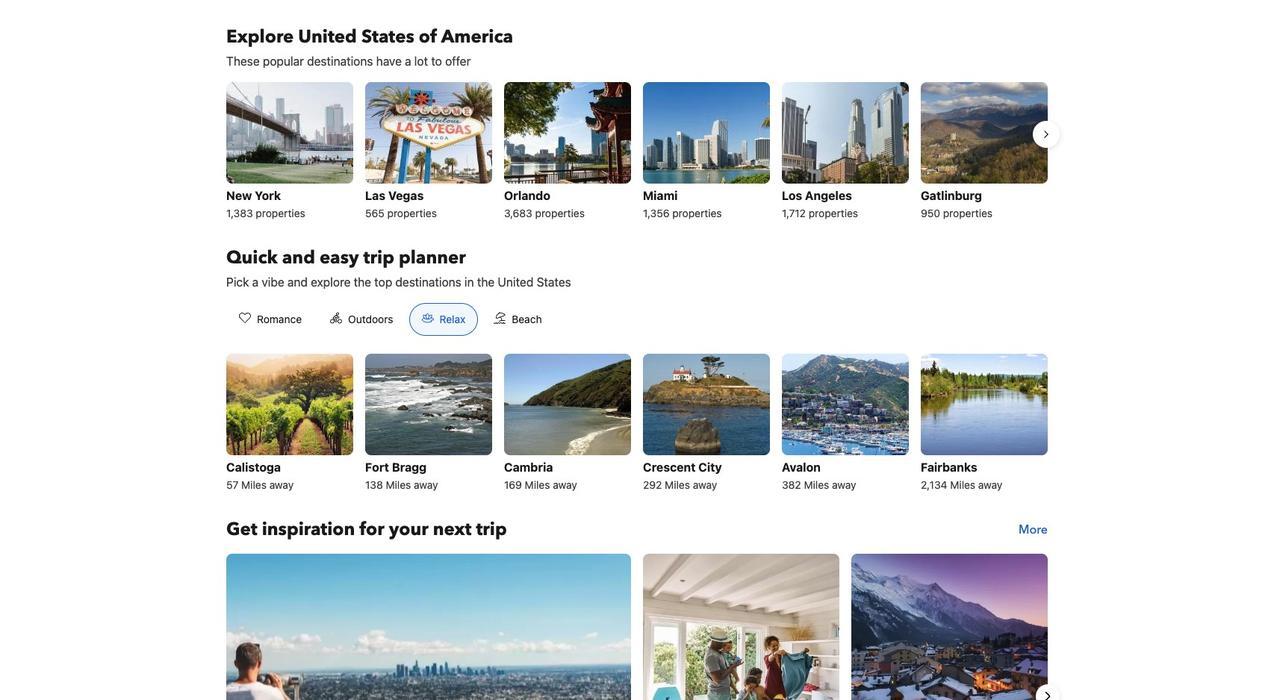 Task type: describe. For each thing, give the bounding box(es) containing it.
calistoga
[[226, 461, 281, 475]]

gatlinburg
[[921, 189, 983, 203]]

romance button
[[226, 304, 315, 336]]

fort
[[365, 461, 389, 475]]

properties inside los angeles 1,712 properties
[[809, 207, 859, 220]]

cambria 169 miles away
[[504, 461, 577, 492]]

vegas
[[388, 189, 424, 203]]

fort bragg 138 miles away
[[365, 461, 438, 492]]

offer
[[445, 55, 471, 68]]

los angeles 1,712 properties
[[782, 189, 859, 220]]

orlando
[[504, 189, 551, 203]]

have
[[376, 55, 402, 68]]

for
[[360, 518, 385, 543]]

1 the from the left
[[354, 276, 371, 289]]

1,383
[[226, 207, 253, 220]]

crescent city 292 miles away
[[643, 461, 722, 492]]

of
[[419, 25, 437, 50]]

explore united states of america these popular destinations have a lot to offer
[[226, 25, 513, 68]]

calistoga 57 miles away
[[226, 461, 294, 492]]

states inside 'explore united states of america these popular destinations have a lot to offer'
[[362, 25, 415, 50]]

united inside quick and easy trip planner pick a vibe and explore the top destinations in the united states
[[498, 276, 534, 289]]

new york 1,383 properties
[[226, 189, 305, 220]]

tab list containing romance
[[214, 304, 567, 337]]

1 vertical spatial and
[[288, 276, 308, 289]]

crescent
[[643, 461, 696, 475]]

miles for avalon
[[804, 479, 830, 492]]

1,712
[[782, 207, 806, 220]]

950
[[921, 207, 941, 220]]

romance
[[257, 313, 302, 326]]

your
[[389, 518, 429, 543]]

3,683
[[504, 207, 533, 220]]

miami 1,356 properties
[[643, 189, 722, 220]]

miles inside "crescent city 292 miles away"
[[665, 479, 690, 492]]

easy
[[320, 246, 359, 271]]

america
[[441, 25, 513, 50]]

get
[[226, 518, 258, 543]]

properties inside las vegas 565 properties
[[387, 207, 437, 220]]

138
[[365, 479, 383, 492]]

trip inside quick and easy trip planner pick a vibe and explore the top destinations in the united states
[[364, 246, 394, 271]]

1 vertical spatial trip
[[476, 518, 507, 543]]

properties inside new york 1,383 properties
[[256, 207, 305, 220]]

top
[[375, 276, 392, 289]]

miles inside fort bragg 138 miles away
[[386, 479, 411, 492]]

169
[[504, 479, 522, 492]]

away inside "crescent city 292 miles away"
[[693, 479, 717, 492]]

relax button
[[409, 304, 478, 336]]

the 6 best orlando hotels for families image
[[643, 555, 840, 701]]

fairbanks
[[921, 461, 978, 475]]

away for avalon
[[832, 479, 857, 492]]

york
[[255, 189, 281, 203]]

a inside 'explore united states of america these popular destinations have a lot to offer'
[[405, 55, 411, 68]]

382
[[782, 479, 802, 492]]

explore
[[311, 276, 351, 289]]



Task type: locate. For each thing, give the bounding box(es) containing it.
0 horizontal spatial united
[[298, 25, 357, 50]]

miles inside cambria 169 miles away
[[525, 479, 550, 492]]

3 miles from the left
[[525, 479, 550, 492]]

and right vibe
[[288, 276, 308, 289]]

trip up top
[[364, 246, 394, 271]]

bragg
[[392, 461, 427, 475]]

0 vertical spatial destinations
[[307, 55, 373, 68]]

quick and easy trip planner pick a vibe and explore the top destinations in the united states
[[226, 246, 571, 289]]

properties down vegas
[[387, 207, 437, 220]]

1 horizontal spatial states
[[537, 276, 571, 289]]

5 properties from the left
[[809, 207, 859, 220]]

properties
[[256, 207, 305, 220], [387, 207, 437, 220], [535, 207, 585, 220], [673, 207, 722, 220], [809, 207, 859, 220], [944, 207, 993, 220]]

miles inside avalon 382 miles away
[[804, 479, 830, 492]]

orlando 3,683 properties
[[504, 189, 585, 220]]

cambria
[[504, 461, 553, 475]]

away inside cambria 169 miles away
[[553, 479, 577, 492]]

avalon 382 miles away
[[782, 461, 857, 492]]

2,134
[[921, 479, 948, 492]]

properties down york
[[256, 207, 305, 220]]

destinations inside 'explore united states of america these popular destinations have a lot to offer'
[[307, 55, 373, 68]]

these
[[226, 55, 260, 68]]

united
[[298, 25, 357, 50], [498, 276, 534, 289]]

0 vertical spatial trip
[[364, 246, 394, 271]]

a inside quick and easy trip planner pick a vibe and explore the top destinations in the united states
[[252, 276, 259, 289]]

properties down "orlando"
[[535, 207, 585, 220]]

miles inside fairbanks 2,134 miles away
[[951, 479, 976, 492]]

destinations
[[307, 55, 373, 68], [396, 276, 462, 289]]

away inside fort bragg 138 miles away
[[414, 479, 438, 492]]

more
[[1019, 523, 1048, 539]]

1 vertical spatial destinations
[[396, 276, 462, 289]]

beach
[[512, 313, 542, 326]]

1 horizontal spatial a
[[405, 55, 411, 68]]

region containing new york
[[214, 76, 1060, 229]]

properties inside miami 1,356 properties
[[673, 207, 722, 220]]

states up beach
[[537, 276, 571, 289]]

to
[[431, 55, 442, 68]]

lot
[[415, 55, 428, 68]]

united up popular on the top left
[[298, 25, 357, 50]]

2 miles from the left
[[386, 479, 411, 492]]

6 miles from the left
[[951, 479, 976, 492]]

properties down gatlinburg
[[944, 207, 993, 220]]

0 vertical spatial and
[[282, 246, 315, 271]]

miles down avalon
[[804, 479, 830, 492]]

away inside fairbanks 2,134 miles away
[[979, 479, 1003, 492]]

miles for calistoga
[[241, 479, 267, 492]]

away for calistoga
[[270, 479, 294, 492]]

away
[[270, 479, 294, 492], [414, 479, 438, 492], [553, 479, 577, 492], [693, 479, 717, 492], [832, 479, 857, 492], [979, 479, 1003, 492]]

city
[[699, 461, 722, 475]]

get inspiration for your next trip
[[226, 518, 507, 543]]

the left top
[[354, 276, 371, 289]]

destinations inside quick and easy trip planner pick a vibe and explore the top destinations in the united states
[[396, 276, 462, 289]]

states
[[362, 25, 415, 50], [537, 276, 571, 289]]

next
[[433, 518, 472, 543]]

miles for cambria
[[525, 479, 550, 492]]

292
[[643, 479, 662, 492]]

tab list
[[214, 304, 567, 337]]

1 properties from the left
[[256, 207, 305, 220]]

4 miles from the left
[[665, 479, 690, 492]]

1 region from the top
[[214, 76, 1060, 229]]

and up vibe
[[282, 246, 315, 271]]

1 horizontal spatial united
[[498, 276, 534, 289]]

new
[[226, 189, 252, 203]]

a left lot
[[405, 55, 411, 68]]

explore
[[226, 25, 294, 50]]

inspiration
[[262, 518, 355, 543]]

a left vibe
[[252, 276, 259, 289]]

states up 'have'
[[362, 25, 415, 50]]

3 away from the left
[[553, 479, 577, 492]]

properties inside orlando 3,683 properties
[[535, 207, 585, 220]]

2 properties from the left
[[387, 207, 437, 220]]

565
[[365, 207, 385, 220]]

1 vertical spatial united
[[498, 276, 534, 289]]

properties down angeles
[[809, 207, 859, 220]]

1 vertical spatial states
[[537, 276, 571, 289]]

miles
[[241, 479, 267, 492], [386, 479, 411, 492], [525, 479, 550, 492], [665, 479, 690, 492], [804, 479, 830, 492], [951, 479, 976, 492]]

away right 2,134
[[979, 479, 1003, 492]]

trip
[[364, 246, 394, 271], [476, 518, 507, 543]]

los
[[782, 189, 803, 203]]

4 properties from the left
[[673, 207, 722, 220]]

united inside 'explore united states of america these popular destinations have a lot to offer'
[[298, 25, 357, 50]]

6 properties from the left
[[944, 207, 993, 220]]

destinations down planner
[[396, 276, 462, 289]]

away for fairbanks
[[979, 479, 1003, 492]]

1 away from the left
[[270, 479, 294, 492]]

1 horizontal spatial destinations
[[396, 276, 462, 289]]

and
[[282, 246, 315, 271], [288, 276, 308, 289]]

away inside avalon 382 miles away
[[832, 479, 857, 492]]

5 away from the left
[[832, 479, 857, 492]]

miles down crescent
[[665, 479, 690, 492]]

1 vertical spatial region
[[214, 555, 1060, 701]]

3 properties from the left
[[535, 207, 585, 220]]

trip right next
[[476, 518, 507, 543]]

miles down calistoga
[[241, 479, 267, 492]]

miami
[[643, 189, 678, 203]]

2 region from the top
[[214, 555, 1060, 701]]

gatlinburg 950 properties
[[921, 189, 993, 220]]

fairbanks 2,134 miles away
[[921, 461, 1003, 492]]

away down cambria
[[553, 479, 577, 492]]

las vegas 565 properties
[[365, 189, 437, 220]]

region
[[214, 76, 1060, 229], [214, 555, 1060, 701]]

beach button
[[481, 304, 555, 336]]

0 horizontal spatial states
[[362, 25, 415, 50]]

planner
[[399, 246, 466, 271]]

1 miles from the left
[[241, 479, 267, 492]]

0 horizontal spatial the
[[354, 276, 371, 289]]

2 the from the left
[[477, 276, 495, 289]]

las
[[365, 189, 386, 203]]

quick
[[226, 246, 278, 271]]

avalon
[[782, 461, 821, 475]]

away right 382
[[832, 479, 857, 492]]

a
[[405, 55, 411, 68], [252, 276, 259, 289]]

1 vertical spatial a
[[252, 276, 259, 289]]

0 horizontal spatial trip
[[364, 246, 394, 271]]

miles down fairbanks
[[951, 479, 976, 492]]

away down calistoga
[[270, 479, 294, 492]]

away down city
[[693, 479, 717, 492]]

more link
[[1019, 519, 1048, 543]]

1 horizontal spatial trip
[[476, 518, 507, 543]]

in
[[465, 276, 474, 289]]

5 best ski towns around the world image
[[852, 555, 1048, 701]]

1 horizontal spatial the
[[477, 276, 495, 289]]

popular
[[263, 55, 304, 68]]

0 vertical spatial region
[[214, 76, 1060, 229]]

6 away from the left
[[979, 479, 1003, 492]]

5 miles from the left
[[804, 479, 830, 492]]

miles inside "calistoga 57 miles away"
[[241, 479, 267, 492]]

4 away from the left
[[693, 479, 717, 492]]

57
[[226, 479, 239, 492]]

properties down miami
[[673, 207, 722, 220]]

outdoors button
[[318, 304, 406, 336]]

0 vertical spatial a
[[405, 55, 411, 68]]

next image
[[1039, 688, 1057, 701]]

2 away from the left
[[414, 479, 438, 492]]

relax
[[440, 313, 466, 326]]

miles for fairbanks
[[951, 479, 976, 492]]

pick
[[226, 276, 249, 289]]

0 vertical spatial united
[[298, 25, 357, 50]]

states inside quick and easy trip planner pick a vibe and explore the top destinations in the united states
[[537, 276, 571, 289]]

0 horizontal spatial a
[[252, 276, 259, 289]]

united up beach button
[[498, 276, 534, 289]]

away for cambria
[[553, 479, 577, 492]]

0 horizontal spatial destinations
[[307, 55, 373, 68]]

0 vertical spatial states
[[362, 25, 415, 50]]

the
[[354, 276, 371, 289], [477, 276, 495, 289]]

properties inside gatlinburg 950 properties
[[944, 207, 993, 220]]

miles down bragg
[[386, 479, 411, 492]]

miles down cambria
[[525, 479, 550, 492]]

1,356
[[643, 207, 670, 220]]

the right in
[[477, 276, 495, 289]]

vibe
[[262, 276, 285, 289]]

away down bragg
[[414, 479, 438, 492]]

away inside "calistoga 57 miles away"
[[270, 479, 294, 492]]

destinations left 'have'
[[307, 55, 373, 68]]

angeles
[[805, 189, 852, 203]]

outdoors
[[348, 313, 393, 326]]



Task type: vqa. For each thing, say whether or not it's contained in the screenshot.
Average within "Los Angeles International Airport 88 car rental locations Average price of $62.23 per day"
no



